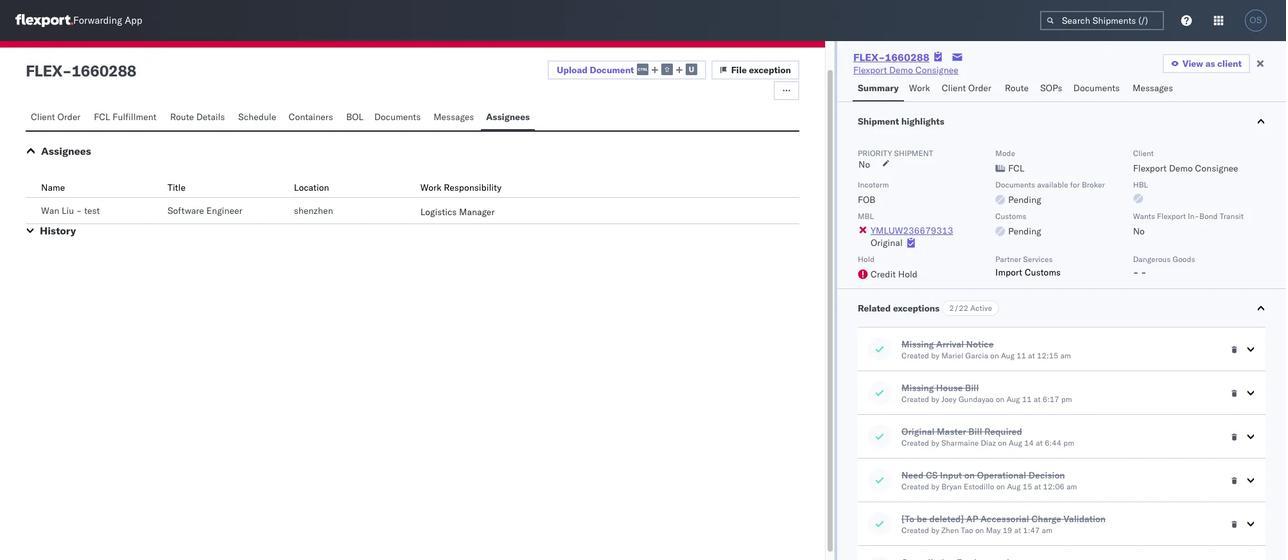 Task type: describe. For each thing, give the bounding box(es) containing it.
at inside [to be deleted] ap accessorial charge validation created by zhen tao on may 19 at 1:47 am
[[1015, 525, 1021, 535]]

aug inside missing house bill created by joey gundayao on aug 11 at 6:17 pm
[[1007, 394, 1020, 404]]

0 vertical spatial flexport
[[854, 64, 887, 76]]

tao
[[961, 525, 974, 535]]

os button
[[1242, 6, 1271, 35]]

am inside missing arrival notice created by mariel garcia on aug 11 at 12:15 am
[[1061, 351, 1071, 360]]

on inside original master bill required created by sharmaine diaz on aug 14 at 6:44 pm
[[998, 438, 1007, 448]]

deleted]
[[930, 513, 964, 525]]

sops button
[[1036, 76, 1069, 101]]

zhen
[[942, 525, 959, 535]]

0 vertical spatial client
[[942, 82, 966, 94]]

19
[[1003, 525, 1013, 535]]

created inside missing house bill created by joey gundayao on aug 11 at 6:17 pm
[[902, 394, 929, 404]]

created inside need cs input on operational decision created by bryan estodillo on aug 15 at 12:06 am
[[902, 482, 929, 491]]

fcl fulfillment
[[94, 111, 156, 123]]

flex-1660288 link
[[854, 51, 930, 64]]

schedule
[[238, 111, 276, 123]]

on inside [to be deleted] ap accessorial charge validation created by zhen tao on may 19 at 1:47 am
[[976, 525, 984, 535]]

joey
[[942, 394, 957, 404]]

0 vertical spatial order
[[969, 82, 992, 94]]

accessorial
[[981, 513, 1029, 525]]

diaz
[[981, 438, 996, 448]]

12:15
[[1037, 351, 1059, 360]]

location
[[294, 182, 329, 193]]

shenzhen
[[294, 205, 333, 216]]

0 horizontal spatial messages button
[[429, 105, 481, 130]]

messages for messages button to the right
[[1133, 82, 1173, 94]]

responsibility
[[444, 182, 502, 193]]

1 vertical spatial assignees
[[41, 145, 91, 157]]

on inside missing house bill created by joey gundayao on aug 11 at 6:17 pm
[[996, 394, 1005, 404]]

input
[[940, 470, 962, 481]]

client flexport demo consignee incoterm fob
[[858, 148, 1239, 206]]

flex-1660288
[[854, 51, 930, 64]]

for
[[1071, 180, 1080, 189]]

pm inside missing house bill created by joey gundayao on aug 11 at 6:17 pm
[[1062, 394, 1073, 404]]

test
[[84, 205, 100, 216]]

goods
[[1173, 254, 1196, 264]]

validation
[[1064, 513, 1106, 525]]

sops
[[1041, 82, 1063, 94]]

shipment
[[858, 116, 899, 127]]

charge
[[1032, 513, 1062, 525]]

wan liu - test
[[41, 205, 100, 216]]

1:47
[[1023, 525, 1040, 535]]

work responsibility
[[421, 182, 502, 193]]

0 horizontal spatial documents button
[[369, 105, 429, 130]]

client
[[1218, 58, 1242, 69]]

flex-
[[854, 51, 885, 64]]

transit
[[1220, 211, 1244, 221]]

at inside missing arrival notice created by mariel garcia on aug 11 at 12:15 am
[[1028, 351, 1035, 360]]

1 horizontal spatial documents button
[[1069, 76, 1128, 101]]

route details
[[170, 111, 225, 123]]

related
[[858, 303, 891, 314]]

fcl for fcl
[[1009, 162, 1025, 174]]

created inside original master bill required created by sharmaine diaz on aug 14 at 6:44 pm
[[902, 438, 929, 448]]

software engineer
[[168, 205, 242, 216]]

created inside [to be deleted] ap accessorial charge validation created by zhen tao on may 19 at 1:47 am
[[902, 525, 929, 535]]

notice
[[967, 338, 994, 350]]

decision
[[1029, 470, 1065, 481]]

upload
[[557, 64, 588, 76]]

1 horizontal spatial client order
[[942, 82, 992, 94]]

bol button
[[341, 105, 369, 130]]

original for original
[[871, 237, 903, 249]]

consignee inside client flexport demo consignee incoterm fob
[[1196, 162, 1239, 174]]

[to be deleted] ap accessorial charge validation created by zhen tao on may 19 at 1:47 am
[[902, 513, 1106, 535]]

summary
[[858, 82, 899, 94]]

liu
[[62, 205, 74, 216]]

as
[[1206, 58, 1216, 69]]

estodillo
[[964, 482, 995, 491]]

Search Shipments (/) text field
[[1040, 11, 1164, 30]]

0 horizontal spatial 1660288
[[72, 61, 136, 80]]

forwarding app
[[73, 14, 142, 27]]

1 vertical spatial client order button
[[26, 105, 89, 130]]

0 vertical spatial demo
[[890, 64, 913, 76]]

mariel
[[942, 351, 964, 360]]

garcia
[[966, 351, 989, 360]]

shipment highlights button
[[838, 102, 1286, 141]]

services
[[1024, 254, 1053, 264]]

am inside need cs input on operational decision created by bryan estodillo on aug 15 at 12:06 am
[[1067, 482, 1078, 491]]

2/22
[[950, 303, 969, 313]]

missing house bill created by joey gundayao on aug 11 at 6:17 pm
[[902, 382, 1073, 404]]

1 horizontal spatial messages button
[[1128, 76, 1180, 101]]

1 horizontal spatial 1660288
[[885, 51, 930, 64]]

6:44
[[1045, 438, 1062, 448]]

created inside missing arrival notice created by mariel garcia on aug 11 at 12:15 am
[[902, 351, 929, 360]]

view
[[1183, 58, 1204, 69]]

file exception
[[731, 64, 791, 76]]

by inside original master bill required created by sharmaine diaz on aug 14 at 6:44 pm
[[931, 438, 940, 448]]

no inside wants flexport in-bond transit no
[[1133, 225, 1145, 237]]

priority shipment
[[858, 148, 933, 158]]

fob
[[858, 194, 876, 206]]

bol
[[346, 111, 364, 123]]

related exceptions
[[858, 303, 940, 314]]

0 horizontal spatial consignee
[[916, 64, 959, 76]]

required
[[985, 426, 1022, 437]]

6:17
[[1043, 394, 1060, 404]]

0 vertical spatial hold
[[858, 254, 875, 264]]

highlights
[[902, 116, 945, 127]]

1 vertical spatial client
[[31, 111, 55, 123]]

at inside missing house bill created by joey gundayao on aug 11 at 6:17 pm
[[1034, 394, 1041, 404]]

file
[[731, 64, 747, 76]]

name
[[41, 182, 65, 193]]

by inside need cs input on operational decision created by bryan estodillo on aug 15 at 12:06 am
[[931, 482, 940, 491]]

view as client
[[1183, 58, 1242, 69]]

exception
[[749, 64, 791, 76]]

documents for the leftmost documents button
[[374, 111, 421, 123]]

fcl for fcl fulfillment
[[94, 111, 110, 123]]

os
[[1250, 15, 1262, 25]]

active
[[971, 303, 992, 313]]

2/22 active
[[950, 303, 992, 313]]

wants
[[1133, 211, 1155, 221]]

import
[[996, 267, 1023, 278]]

0 horizontal spatial order
[[57, 111, 81, 123]]

at inside need cs input on operational decision created by bryan estodillo on aug 15 at 12:06 am
[[1035, 482, 1041, 491]]

aug inside original master bill required created by sharmaine diaz on aug 14 at 6:44 pm
[[1009, 438, 1023, 448]]

need
[[902, 470, 924, 481]]

dangerous goods - -
[[1133, 254, 1196, 278]]

by inside missing arrival notice created by mariel garcia on aug 11 at 12:15 am
[[931, 351, 940, 360]]

am inside [to be deleted] ap accessorial charge validation created by zhen tao on may 19 at 1:47 am
[[1042, 525, 1053, 535]]

route for route
[[1005, 82, 1029, 94]]

by inside [to be deleted] ap accessorial charge validation created by zhen tao on may 19 at 1:47 am
[[931, 525, 940, 535]]

forwarding
[[73, 14, 122, 27]]

assignees inside assignees button
[[486, 111, 530, 123]]

credit
[[871, 268, 896, 280]]

bryan
[[942, 482, 962, 491]]

document
[[590, 64, 634, 76]]

view as client button
[[1163, 54, 1251, 73]]

upload document button
[[548, 60, 706, 80]]



Task type: vqa. For each thing, say whether or not it's contained in the screenshot.


Task type: locate. For each thing, give the bounding box(es) containing it.
missing
[[902, 338, 934, 350], [902, 382, 934, 394]]

0 vertical spatial pm
[[1062, 394, 1073, 404]]

1660288
[[885, 51, 930, 64], [72, 61, 136, 80]]

2 vertical spatial flexport
[[1157, 211, 1186, 221]]

missing inside missing arrival notice created by mariel garcia on aug 11 at 12:15 am
[[902, 338, 934, 350]]

arrival
[[936, 338, 964, 350]]

documents for documents available for broker
[[996, 180, 1036, 189]]

customs up partner at right
[[996, 211, 1027, 221]]

1 vertical spatial 11
[[1022, 394, 1032, 404]]

at right 14
[[1036, 438, 1043, 448]]

1 vertical spatial order
[[57, 111, 81, 123]]

work down flexport demo consignee link
[[909, 82, 930, 94]]

1 vertical spatial assignees button
[[41, 145, 91, 157]]

0 vertical spatial original
[[871, 237, 903, 249]]

1 horizontal spatial order
[[969, 82, 992, 94]]

2 created from the top
[[902, 394, 929, 404]]

operational
[[977, 470, 1027, 481]]

documents button right sops
[[1069, 76, 1128, 101]]

0 vertical spatial no
[[859, 159, 870, 170]]

2 horizontal spatial documents
[[1074, 82, 1120, 94]]

master
[[937, 426, 966, 437]]

1 horizontal spatial client order button
[[937, 76, 1000, 101]]

1 vertical spatial messages button
[[429, 105, 481, 130]]

1 vertical spatial no
[[1133, 225, 1145, 237]]

mode
[[996, 148, 1015, 158]]

on inside missing arrival notice created by mariel garcia on aug 11 at 12:15 am
[[991, 351, 999, 360]]

5 created from the top
[[902, 525, 929, 535]]

11 left 12:15
[[1017, 351, 1026, 360]]

bill up gundayao
[[965, 382, 979, 394]]

1660288 up flexport demo consignee
[[885, 51, 930, 64]]

hold up credit
[[858, 254, 875, 264]]

1 vertical spatial pending
[[1009, 225, 1042, 237]]

by left zhen
[[931, 525, 940, 535]]

[to
[[902, 513, 915, 525]]

on right gundayao
[[996, 394, 1005, 404]]

dangerous
[[1133, 254, 1171, 264]]

1 vertical spatial demo
[[1169, 162, 1193, 174]]

at inside original master bill required created by sharmaine diaz on aug 14 at 6:44 pm
[[1036, 438, 1043, 448]]

messages for messages button to the left
[[434, 111, 474, 123]]

flexport down flex-
[[854, 64, 887, 76]]

flex - 1660288
[[26, 61, 136, 80]]

11 inside missing arrival notice created by mariel garcia on aug 11 at 12:15 am
[[1017, 351, 1026, 360]]

client inside client flexport demo consignee incoterm fob
[[1133, 148, 1154, 158]]

fcl down mode
[[1009, 162, 1025, 174]]

documents down mode
[[996, 180, 1036, 189]]

1 vertical spatial pm
[[1064, 438, 1075, 448]]

pending for customs
[[1009, 225, 1042, 237]]

aug left 15
[[1007, 482, 1021, 491]]

0 horizontal spatial hold
[[858, 254, 875, 264]]

demo down flex-1660288
[[890, 64, 913, 76]]

at right 19
[[1015, 525, 1021, 535]]

1 horizontal spatial consignee
[[1196, 162, 1239, 174]]

0 vertical spatial messages
[[1133, 82, 1173, 94]]

consignee up bond
[[1196, 162, 1239, 174]]

0 horizontal spatial route
[[170, 111, 194, 123]]

12:06
[[1043, 482, 1065, 491]]

pending for documents available for broker
[[1009, 194, 1042, 206]]

documents
[[1074, 82, 1120, 94], [374, 111, 421, 123], [996, 180, 1036, 189]]

customs down services
[[1025, 267, 1061, 278]]

pm right 6:44
[[1064, 438, 1075, 448]]

missing left house
[[902, 382, 934, 394]]

bond
[[1200, 211, 1218, 221]]

route left sops
[[1005, 82, 1029, 94]]

messages
[[1133, 82, 1173, 94], [434, 111, 474, 123]]

bill inside original master bill required created by sharmaine diaz on aug 14 at 6:44 pm
[[969, 426, 982, 437]]

1 vertical spatial original
[[902, 426, 935, 437]]

ymluw236679313
[[871, 225, 954, 236]]

fcl left the fulfillment
[[94, 111, 110, 123]]

created down need
[[902, 482, 929, 491]]

containers button
[[284, 105, 341, 130]]

in-
[[1188, 211, 1200, 221]]

on right garcia
[[991, 351, 999, 360]]

bill up diaz
[[969, 426, 982, 437]]

partner services import customs
[[996, 254, 1061, 278]]

at
[[1028, 351, 1035, 360], [1034, 394, 1041, 404], [1036, 438, 1043, 448], [1035, 482, 1041, 491], [1015, 525, 1021, 535]]

engineer
[[206, 205, 242, 216]]

11 for missing arrival notice
[[1017, 351, 1026, 360]]

1 vertical spatial bill
[[969, 426, 982, 437]]

missing for missing house bill
[[902, 382, 934, 394]]

4 by from the top
[[931, 482, 940, 491]]

-
[[62, 61, 72, 80], [76, 205, 82, 216], [1133, 267, 1139, 278], [1141, 267, 1147, 278]]

1 vertical spatial client order
[[31, 111, 81, 123]]

flexport for fob
[[1133, 162, 1167, 174]]

0 horizontal spatial client
[[31, 111, 55, 123]]

original inside original master bill required created by sharmaine diaz on aug 14 at 6:44 pm
[[902, 426, 935, 437]]

0 horizontal spatial client order
[[31, 111, 81, 123]]

missing for missing arrival notice
[[902, 338, 934, 350]]

title
[[168, 182, 186, 193]]

bill for master
[[969, 426, 982, 437]]

by left mariel
[[931, 351, 940, 360]]

assignees
[[486, 111, 530, 123], [41, 145, 91, 157]]

0 vertical spatial am
[[1061, 351, 1071, 360]]

client
[[942, 82, 966, 94], [31, 111, 55, 123], [1133, 148, 1154, 158]]

1 vertical spatial customs
[[1025, 267, 1061, 278]]

pending up services
[[1009, 225, 1042, 237]]

2 missing from the top
[[902, 382, 934, 394]]

1 vertical spatial fcl
[[1009, 162, 1025, 174]]

on down operational
[[997, 482, 1005, 491]]

logistics manager
[[421, 206, 495, 218]]

1 pending from the top
[[1009, 194, 1042, 206]]

original left "master"
[[902, 426, 935, 437]]

0 vertical spatial 11
[[1017, 351, 1026, 360]]

flexport. image
[[15, 14, 73, 27]]

original down ymluw236679313 button
[[871, 237, 903, 249]]

at right 15
[[1035, 482, 1041, 491]]

0 vertical spatial assignees button
[[481, 105, 535, 130]]

available
[[1038, 180, 1069, 189]]

history
[[40, 224, 76, 237]]

on up estodillo
[[965, 470, 975, 481]]

1 horizontal spatial fcl
[[1009, 162, 1025, 174]]

aug inside need cs input on operational decision created by bryan estodillo on aug 15 at 12:06 am
[[1007, 482, 1021, 491]]

1 horizontal spatial assignees
[[486, 111, 530, 123]]

created down "be"
[[902, 525, 929, 535]]

1 vertical spatial flexport
[[1133, 162, 1167, 174]]

flexport
[[854, 64, 887, 76], [1133, 162, 1167, 174], [1157, 211, 1186, 221]]

software
[[168, 205, 204, 216]]

exceptions
[[893, 303, 940, 314]]

0 vertical spatial work
[[909, 82, 930, 94]]

flexport inside wants flexport in-bond transit no
[[1157, 211, 1186, 221]]

1 horizontal spatial no
[[1133, 225, 1145, 237]]

0 vertical spatial assignees
[[486, 111, 530, 123]]

no down priority
[[859, 159, 870, 170]]

1 horizontal spatial route
[[1005, 82, 1029, 94]]

1 horizontal spatial hold
[[898, 268, 918, 280]]

original for original master bill required created by sharmaine diaz on aug 14 at 6:44 pm
[[902, 426, 935, 437]]

flexport for no
[[1157, 211, 1186, 221]]

may
[[986, 525, 1001, 535]]

work inside button
[[909, 82, 930, 94]]

messages button
[[1128, 76, 1180, 101], [429, 105, 481, 130]]

11
[[1017, 351, 1026, 360], [1022, 394, 1032, 404]]

gundayao
[[959, 394, 994, 404]]

documents available for broker
[[996, 180, 1105, 189]]

1 vertical spatial work
[[421, 182, 442, 193]]

assignees button
[[481, 105, 535, 130], [41, 145, 91, 157]]

0 vertical spatial missing
[[902, 338, 934, 350]]

missing inside missing house bill created by joey gundayao on aug 11 at 6:17 pm
[[902, 382, 934, 394]]

1 horizontal spatial messages
[[1133, 82, 1173, 94]]

3 created from the top
[[902, 438, 929, 448]]

flexport left in-
[[1157, 211, 1186, 221]]

0 vertical spatial route
[[1005, 82, 1029, 94]]

client order button up highlights
[[937, 76, 1000, 101]]

fcl
[[94, 111, 110, 123], [1009, 162, 1025, 174]]

order down "flex - 1660288"
[[57, 111, 81, 123]]

hbl
[[1133, 180, 1148, 189]]

route left details
[[170, 111, 194, 123]]

at left 6:17
[[1034, 394, 1041, 404]]

wan
[[41, 205, 59, 216]]

no down wants
[[1133, 225, 1145, 237]]

work up logistics
[[421, 182, 442, 193]]

created left mariel
[[902, 351, 929, 360]]

1 created from the top
[[902, 351, 929, 360]]

by down cs
[[931, 482, 940, 491]]

aug up required
[[1007, 394, 1020, 404]]

2 pending from the top
[[1009, 225, 1042, 237]]

sharmaine
[[942, 438, 979, 448]]

work for work
[[909, 82, 930, 94]]

documents for right documents button
[[1074, 82, 1120, 94]]

schedule button
[[233, 105, 284, 130]]

at left 12:15
[[1028, 351, 1035, 360]]

4 created from the top
[[902, 482, 929, 491]]

0 vertical spatial documents
[[1074, 82, 1120, 94]]

0 horizontal spatial messages
[[434, 111, 474, 123]]

cs
[[926, 470, 938, 481]]

fcl inside button
[[94, 111, 110, 123]]

1 vertical spatial route
[[170, 111, 194, 123]]

11 for missing house bill
[[1022, 394, 1032, 404]]

hold right credit
[[898, 268, 918, 280]]

documents button right bol
[[369, 105, 429, 130]]

2 vertical spatial client
[[1133, 148, 1154, 158]]

aug right garcia
[[1001, 351, 1015, 360]]

by inside missing house bill created by joey gundayao on aug 11 at 6:17 pm
[[931, 394, 940, 404]]

0 vertical spatial pending
[[1009, 194, 1042, 206]]

0 vertical spatial bill
[[965, 382, 979, 394]]

by down "master"
[[931, 438, 940, 448]]

by
[[931, 351, 940, 360], [931, 394, 940, 404], [931, 438, 940, 448], [931, 482, 940, 491], [931, 525, 940, 535]]

0 vertical spatial fcl
[[94, 111, 110, 123]]

1 vertical spatial missing
[[902, 382, 934, 394]]

1 horizontal spatial documents
[[996, 180, 1036, 189]]

demo inside client flexport demo consignee incoterm fob
[[1169, 162, 1193, 174]]

1660288 down forwarding app
[[72, 61, 136, 80]]

bill inside missing house bill created by joey gundayao on aug 11 at 6:17 pm
[[965, 382, 979, 394]]

1 by from the top
[[931, 351, 940, 360]]

need cs input on operational decision created by bryan estodillo on aug 15 at 12:06 am
[[902, 470, 1078, 491]]

0 vertical spatial customs
[[996, 211, 1027, 221]]

3 by from the top
[[931, 438, 940, 448]]

summary button
[[853, 76, 904, 101]]

by left joey
[[931, 394, 940, 404]]

pending down documents available for broker
[[1009, 194, 1042, 206]]

shipment highlights
[[858, 116, 945, 127]]

on right tao
[[976, 525, 984, 535]]

documents button
[[1069, 76, 1128, 101], [369, 105, 429, 130]]

partner
[[996, 254, 1022, 264]]

consignee up work button in the top right of the page
[[916, 64, 959, 76]]

0 horizontal spatial assignees button
[[41, 145, 91, 157]]

details
[[196, 111, 225, 123]]

fulfillment
[[113, 111, 156, 123]]

2 horizontal spatial client
[[1133, 148, 1154, 158]]

1 vertical spatial messages
[[434, 111, 474, 123]]

client right work button in the top right of the page
[[942, 82, 966, 94]]

work for work responsibility
[[421, 182, 442, 193]]

0 horizontal spatial client order button
[[26, 105, 89, 130]]

5 by from the top
[[931, 525, 940, 535]]

pm inside original master bill required created by sharmaine diaz on aug 14 at 6:44 pm
[[1064, 438, 1075, 448]]

client up the hbl
[[1133, 148, 1154, 158]]

manager
[[459, 206, 495, 218]]

aug inside missing arrival notice created by mariel garcia on aug 11 at 12:15 am
[[1001, 351, 1015, 360]]

flexport inside client flexport demo consignee incoterm fob
[[1133, 162, 1167, 174]]

14
[[1025, 438, 1034, 448]]

wants flexport in-bond transit no
[[1133, 211, 1244, 237]]

bill for house
[[965, 382, 979, 394]]

1 vertical spatial hold
[[898, 268, 918, 280]]

1 vertical spatial documents button
[[369, 105, 429, 130]]

0 horizontal spatial demo
[[890, 64, 913, 76]]

11 left 6:17
[[1022, 394, 1032, 404]]

0 horizontal spatial fcl
[[94, 111, 110, 123]]

order
[[969, 82, 992, 94], [57, 111, 81, 123]]

documents right sops button
[[1074, 82, 1120, 94]]

customs
[[996, 211, 1027, 221], [1025, 267, 1061, 278]]

demo up in-
[[1169, 162, 1193, 174]]

1 vertical spatial documents
[[374, 111, 421, 123]]

client down flex
[[31, 111, 55, 123]]

1 horizontal spatial assignees button
[[481, 105, 535, 130]]

0 vertical spatial documents button
[[1069, 76, 1128, 101]]

0 horizontal spatial assignees
[[41, 145, 91, 157]]

1 vertical spatial consignee
[[1196, 162, 1239, 174]]

2 by from the top
[[931, 394, 940, 404]]

pm
[[1062, 394, 1073, 404], [1064, 438, 1075, 448]]

am down charge
[[1042, 525, 1053, 535]]

pm right 6:17
[[1062, 394, 1073, 404]]

client order down flex
[[31, 111, 81, 123]]

order left the route button
[[969, 82, 992, 94]]

0 vertical spatial messages button
[[1128, 76, 1180, 101]]

on down required
[[998, 438, 1007, 448]]

2 vertical spatial documents
[[996, 180, 1036, 189]]

missing left arrival
[[902, 338, 934, 350]]

0 vertical spatial client order button
[[937, 76, 1000, 101]]

flexport up the hbl
[[1133, 162, 1167, 174]]

1 horizontal spatial client
[[942, 82, 966, 94]]

client order button down flex
[[26, 105, 89, 130]]

0 vertical spatial consignee
[[916, 64, 959, 76]]

1 horizontal spatial demo
[[1169, 162, 1193, 174]]

0 horizontal spatial no
[[859, 159, 870, 170]]

created left joey
[[902, 394, 929, 404]]

am right 12:15
[[1061, 351, 1071, 360]]

created up need
[[902, 438, 929, 448]]

2 vertical spatial am
[[1042, 525, 1053, 535]]

11 inside missing house bill created by joey gundayao on aug 11 at 6:17 pm
[[1022, 394, 1032, 404]]

aug left 14
[[1009, 438, 1023, 448]]

0 horizontal spatial documents
[[374, 111, 421, 123]]

1 horizontal spatial work
[[909, 82, 930, 94]]

client order right work button in the top right of the page
[[942, 82, 992, 94]]

0 vertical spatial client order
[[942, 82, 992, 94]]

documents right bol button
[[374, 111, 421, 123]]

1 vertical spatial am
[[1067, 482, 1078, 491]]

bill
[[965, 382, 979, 394], [969, 426, 982, 437]]

client order
[[942, 82, 992, 94], [31, 111, 81, 123]]

1 missing from the top
[[902, 338, 934, 350]]

flexport demo consignee link
[[854, 64, 959, 76]]

route details button
[[165, 105, 233, 130]]

0 horizontal spatial work
[[421, 182, 442, 193]]

15
[[1023, 482, 1033, 491]]

route for route details
[[170, 111, 194, 123]]

broker
[[1082, 180, 1105, 189]]

route button
[[1000, 76, 1036, 101]]

customs inside partner services import customs
[[1025, 267, 1061, 278]]

logistics
[[421, 206, 457, 218]]

am right 12:06
[[1067, 482, 1078, 491]]



